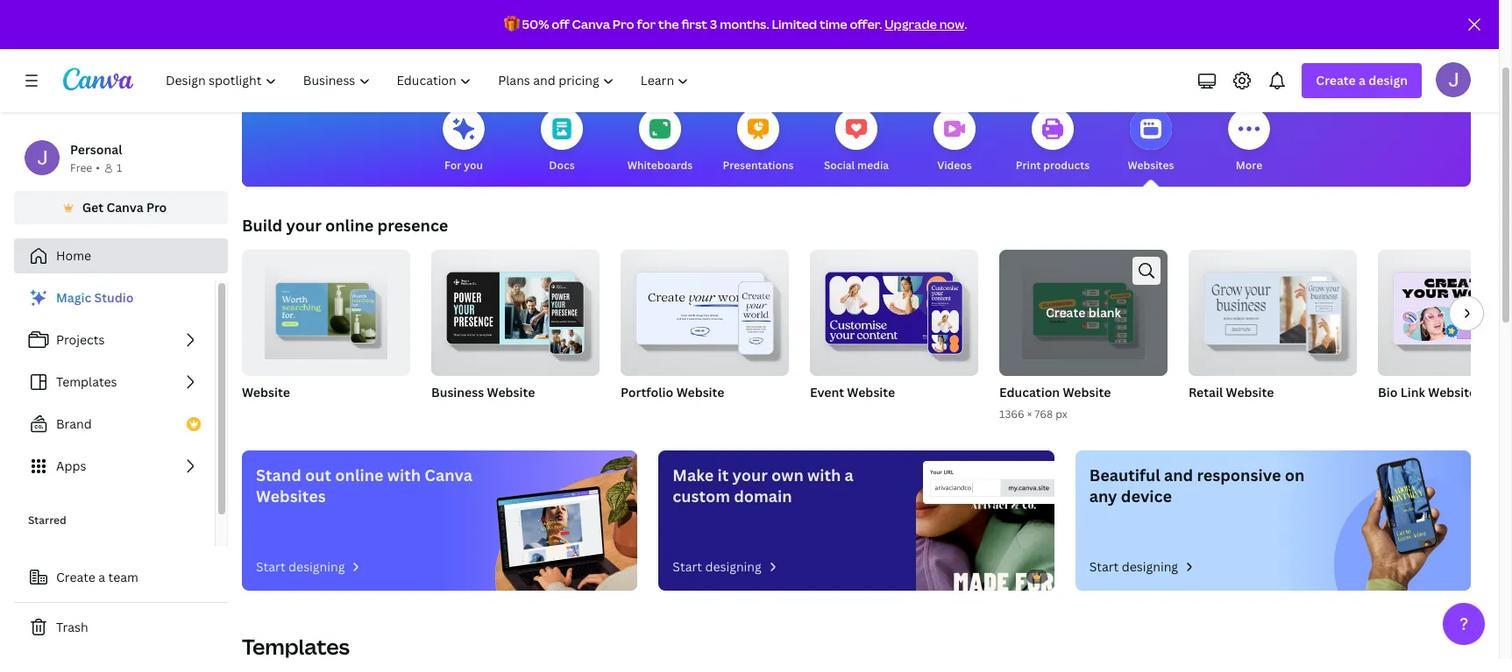 Task type: vqa. For each thing, say whether or not it's contained in the screenshot.
Bob Builder image
no



Task type: describe. For each thing, give the bounding box(es) containing it.
magic studio link
[[14, 281, 215, 316]]

free •
[[70, 160, 100, 175]]

education website group
[[1000, 250, 1168, 424]]

group for portfolio website
[[621, 243, 789, 376]]

website for education website 1366 × 768 px
[[1063, 384, 1111, 401]]

event website group
[[810, 243, 979, 424]]

retail
[[1189, 384, 1224, 401]]

with inside stand out online with canva websites
[[387, 465, 421, 486]]

apps link
[[14, 449, 215, 484]]

7 website from the left
[[1429, 384, 1477, 401]]

bio link website
[[1379, 384, 1477, 401]]

off
[[552, 16, 570, 32]]

website for portfolio website
[[677, 384, 725, 401]]

list containing magic studio
[[14, 281, 215, 484]]

print products button
[[1016, 96, 1090, 187]]

brand link
[[14, 407, 215, 442]]

create a team
[[56, 569, 138, 586]]

bio
[[1379, 384, 1398, 401]]

1366
[[1000, 407, 1025, 422]]

presence
[[378, 215, 448, 236]]

start designing for make it your own with a custom domain
[[673, 559, 762, 575]]

trash link
[[14, 610, 228, 645]]

own
[[772, 465, 804, 486]]

print
[[1016, 158, 1041, 173]]

blank
[[1089, 304, 1122, 321]]

limited
[[772, 16, 817, 32]]

designing for and
[[1122, 559, 1179, 575]]

on
[[1285, 465, 1305, 486]]

device
[[1121, 486, 1173, 507]]

for
[[637, 16, 656, 32]]

designing for out
[[289, 559, 345, 575]]

create a design
[[1317, 72, 1408, 89]]

for
[[445, 158, 462, 173]]

create a team button
[[14, 560, 228, 595]]

business
[[431, 384, 484, 401]]

create for create a design
[[1317, 72, 1356, 89]]

designing for it
[[705, 559, 762, 575]]

0 vertical spatial canva
[[572, 16, 610, 32]]

presentations
[[723, 158, 794, 173]]

magic
[[56, 289, 91, 306]]

docs
[[549, 158, 575, 173]]

start for beautiful and responsive on any device
[[1090, 559, 1119, 575]]

website for event website
[[847, 384, 896, 401]]

apps
[[56, 458, 86, 474]]

get
[[82, 199, 104, 216]]

portfolio
[[621, 384, 674, 401]]

templates
[[56, 374, 117, 390]]

upgrade
[[885, 16, 937, 32]]

event website
[[810, 384, 896, 401]]

studio
[[94, 289, 134, 306]]

create blank group
[[1000, 250, 1168, 376]]

custom
[[673, 486, 730, 507]]

beautiful and responsive on any device
[[1090, 465, 1305, 507]]

start designing for beautiful and responsive on any device
[[1090, 559, 1179, 575]]

team
[[108, 569, 138, 586]]

videos
[[938, 158, 972, 173]]

out
[[305, 465, 332, 486]]

social media button
[[824, 96, 889, 187]]

domain
[[734, 486, 792, 507]]

docs button
[[541, 96, 583, 187]]

home
[[56, 247, 91, 264]]

for you button
[[443, 96, 485, 187]]

now
[[940, 16, 965, 32]]

presentations button
[[723, 96, 794, 187]]

responsive
[[1197, 465, 1282, 486]]

🎁
[[504, 16, 520, 32]]

offer.
[[850, 16, 882, 32]]

projects
[[56, 331, 105, 348]]

create for create a team
[[56, 569, 95, 586]]

portfolio website group
[[621, 243, 789, 424]]

retail website group
[[1189, 243, 1358, 424]]

it
[[718, 465, 729, 486]]

social media
[[824, 158, 889, 173]]

.
[[965, 16, 968, 32]]

any
[[1090, 486, 1118, 507]]

trash
[[56, 619, 88, 636]]

more button
[[1229, 96, 1271, 187]]

group for bio link website
[[1379, 250, 1513, 376]]

1 horizontal spatial websites
[[1128, 158, 1175, 173]]



Task type: locate. For each thing, give the bounding box(es) containing it.
create inside "group"
[[1046, 304, 1086, 321]]

website
[[242, 384, 290, 401], [487, 384, 535, 401], [677, 384, 725, 401], [847, 384, 896, 401], [1063, 384, 1111, 401], [1226, 384, 1275, 401], [1429, 384, 1477, 401]]

a inside make it your own with a custom domain
[[845, 465, 854, 486]]

group for business website
[[431, 243, 600, 376]]

print products
[[1016, 158, 1090, 173]]

1 vertical spatial a
[[845, 465, 854, 486]]

pro left for
[[613, 16, 635, 32]]

upgrade now button
[[885, 16, 965, 32]]

0 vertical spatial your
[[286, 215, 322, 236]]

stand
[[256, 465, 301, 486]]

online left presence
[[325, 215, 374, 236]]

1 designing from the left
[[289, 559, 345, 575]]

personal
[[70, 141, 122, 158]]

0 horizontal spatial pro
[[146, 199, 167, 216]]

1 horizontal spatial a
[[845, 465, 854, 486]]

your right it
[[733, 465, 768, 486]]

for you
[[445, 158, 483, 173]]

1 vertical spatial your
[[733, 465, 768, 486]]

create left design at top right
[[1317, 72, 1356, 89]]

website up the stand
[[242, 384, 290, 401]]

2 horizontal spatial create
[[1317, 72, 1356, 89]]

50%
[[522, 16, 549, 32]]

education
[[1000, 384, 1060, 401]]

3 start designing from the left
[[1090, 559, 1179, 575]]

1 vertical spatial websites
[[256, 486, 326, 507]]

None search field
[[594, 48, 1120, 83]]

start designing
[[256, 559, 345, 575], [673, 559, 762, 575], [1090, 559, 1179, 575]]

create
[[1317, 72, 1356, 89], [1046, 304, 1086, 321], [56, 569, 95, 586]]

2 designing from the left
[[705, 559, 762, 575]]

1 vertical spatial create
[[1046, 304, 1086, 321]]

canva right off
[[572, 16, 610, 32]]

designing
[[289, 559, 345, 575], [705, 559, 762, 575], [1122, 559, 1179, 575]]

get canva pro button
[[14, 191, 228, 224]]

a for team
[[98, 569, 105, 586]]

canva inside button
[[106, 199, 144, 216]]

website right business
[[487, 384, 535, 401]]

online for presence
[[325, 215, 374, 236]]

website inside education website 1366 × 768 px
[[1063, 384, 1111, 401]]

a left team
[[98, 569, 105, 586]]

social
[[824, 158, 855, 173]]

3
[[710, 16, 718, 32]]

website for business website
[[487, 384, 535, 401]]

1
[[117, 160, 122, 175]]

1 horizontal spatial start
[[673, 559, 702, 575]]

website for retail website
[[1226, 384, 1275, 401]]

1 start from the left
[[256, 559, 286, 575]]

0 horizontal spatial canva
[[106, 199, 144, 216]]

•
[[96, 160, 100, 175]]

2 vertical spatial a
[[98, 569, 105, 586]]

build
[[242, 215, 283, 236]]

🎁 50% off canva pro for the first 3 months. limited time offer. upgrade now .
[[504, 16, 968, 32]]

0 vertical spatial a
[[1359, 72, 1366, 89]]

magic studio
[[56, 289, 134, 306]]

1 vertical spatial online
[[335, 465, 384, 486]]

a right own
[[845, 465, 854, 486]]

5 website from the left
[[1063, 384, 1111, 401]]

and
[[1165, 465, 1194, 486]]

bio link website group
[[1379, 250, 1513, 424]]

1 horizontal spatial your
[[733, 465, 768, 486]]

2 vertical spatial canva
[[425, 465, 473, 486]]

0 vertical spatial create
[[1317, 72, 1356, 89]]

with right own
[[808, 465, 841, 486]]

canva down business
[[425, 465, 473, 486]]

2 horizontal spatial canva
[[572, 16, 610, 32]]

start designing for stand out online with canva websites
[[256, 559, 345, 575]]

a left design at top right
[[1359, 72, 1366, 89]]

1 horizontal spatial start designing
[[673, 559, 762, 575]]

website group
[[242, 243, 410, 424]]

videos button
[[934, 96, 976, 187]]

2 horizontal spatial start designing
[[1090, 559, 1179, 575]]

get canva pro
[[82, 199, 167, 216]]

2 horizontal spatial a
[[1359, 72, 1366, 89]]

your
[[286, 215, 322, 236], [733, 465, 768, 486]]

your inside make it your own with a custom domain
[[733, 465, 768, 486]]

2 website from the left
[[487, 384, 535, 401]]

2 horizontal spatial designing
[[1122, 559, 1179, 575]]

home link
[[14, 239, 228, 274]]

canva
[[572, 16, 610, 32], [106, 199, 144, 216], [425, 465, 473, 486]]

online
[[325, 215, 374, 236], [335, 465, 384, 486]]

0 horizontal spatial start
[[256, 559, 286, 575]]

whiteboards button
[[628, 96, 693, 187]]

0 vertical spatial online
[[325, 215, 374, 236]]

top level navigation element
[[154, 63, 705, 98]]

your right build at left
[[286, 215, 322, 236]]

retail website
[[1189, 384, 1275, 401]]

2 vertical spatial create
[[56, 569, 95, 586]]

templates link
[[14, 365, 215, 400]]

canva right "get"
[[106, 199, 144, 216]]

brand
[[56, 416, 92, 432]]

768
[[1035, 407, 1053, 422]]

create left team
[[56, 569, 95, 586]]

create for create blank
[[1046, 304, 1086, 321]]

1 horizontal spatial designing
[[705, 559, 762, 575]]

a inside dropdown button
[[1359, 72, 1366, 89]]

1 vertical spatial pro
[[146, 199, 167, 216]]

list
[[14, 281, 215, 484]]

2 horizontal spatial start
[[1090, 559, 1119, 575]]

×
[[1028, 407, 1033, 422]]

business website
[[431, 384, 535, 401]]

build your online presence
[[242, 215, 448, 236]]

0 horizontal spatial websites
[[256, 486, 326, 507]]

more
[[1236, 158, 1263, 173]]

a
[[1359, 72, 1366, 89], [845, 465, 854, 486], [98, 569, 105, 586]]

3 designing from the left
[[1122, 559, 1179, 575]]

make
[[673, 465, 714, 486]]

1 horizontal spatial pro
[[613, 16, 635, 32]]

media
[[858, 158, 889, 173]]

months.
[[720, 16, 770, 32]]

online right out
[[335, 465, 384, 486]]

stand out online with canva websites
[[256, 465, 473, 507]]

6 website from the left
[[1226, 384, 1275, 401]]

px
[[1056, 407, 1068, 422]]

create blank
[[1046, 304, 1122, 321]]

1 horizontal spatial canva
[[425, 465, 473, 486]]

website right retail
[[1226, 384, 1275, 401]]

group for event website
[[810, 243, 979, 376]]

1 vertical spatial canva
[[106, 199, 144, 216]]

canva inside stand out online with canva websites
[[425, 465, 473, 486]]

1 horizontal spatial with
[[808, 465, 841, 486]]

start for make it your own with a custom domain
[[673, 559, 702, 575]]

education website 1366 × 768 px
[[1000, 384, 1111, 422]]

3 website from the left
[[677, 384, 725, 401]]

create inside button
[[56, 569, 95, 586]]

2 start designing from the left
[[673, 559, 762, 575]]

with
[[387, 465, 421, 486], [808, 465, 841, 486]]

2 with from the left
[[808, 465, 841, 486]]

website up px
[[1063, 384, 1111, 401]]

websites inside stand out online with canva websites
[[256, 486, 326, 507]]

portfolio website
[[621, 384, 725, 401]]

website right event
[[847, 384, 896, 401]]

0 vertical spatial pro
[[613, 16, 635, 32]]

business website group
[[431, 243, 600, 424]]

0 horizontal spatial designing
[[289, 559, 345, 575]]

online for with
[[335, 465, 384, 486]]

time
[[820, 16, 848, 32]]

0 horizontal spatial your
[[286, 215, 322, 236]]

create a design button
[[1303, 63, 1422, 98]]

create inside dropdown button
[[1317, 72, 1356, 89]]

0 horizontal spatial create
[[56, 569, 95, 586]]

group
[[242, 243, 410, 376], [431, 243, 600, 376], [621, 243, 789, 376], [810, 243, 979, 376], [1189, 243, 1358, 376], [1379, 250, 1513, 376]]

pro inside button
[[146, 199, 167, 216]]

make it your own with a custom domain
[[673, 465, 854, 507]]

link
[[1401, 384, 1426, 401]]

products
[[1044, 158, 1090, 173]]

1 website from the left
[[242, 384, 290, 401]]

start for stand out online with canva websites
[[256, 559, 286, 575]]

a for design
[[1359, 72, 1366, 89]]

4 website from the left
[[847, 384, 896, 401]]

online inside stand out online with canva websites
[[335, 465, 384, 486]]

0 vertical spatial websites
[[1128, 158, 1175, 173]]

you
[[464, 158, 483, 173]]

pro up home 'link'
[[146, 199, 167, 216]]

whiteboards
[[628, 158, 693, 173]]

1 horizontal spatial create
[[1046, 304, 1086, 321]]

3 start from the left
[[1090, 559, 1119, 575]]

the
[[659, 16, 679, 32]]

0 horizontal spatial start designing
[[256, 559, 345, 575]]

websites button
[[1128, 96, 1175, 187]]

0 horizontal spatial with
[[387, 465, 421, 486]]

event
[[810, 384, 845, 401]]

jacob simon image
[[1436, 62, 1472, 97]]

with inside make it your own with a custom domain
[[808, 465, 841, 486]]

1 with from the left
[[387, 465, 421, 486]]

with right out
[[387, 465, 421, 486]]

0 horizontal spatial a
[[98, 569, 105, 586]]

first
[[682, 16, 708, 32]]

create left blank
[[1046, 304, 1086, 321]]

website right portfolio
[[677, 384, 725, 401]]

a inside button
[[98, 569, 105, 586]]

free
[[70, 160, 92, 175]]

projects link
[[14, 323, 215, 358]]

website right link
[[1429, 384, 1477, 401]]

2 start from the left
[[673, 559, 702, 575]]

1 start designing from the left
[[256, 559, 345, 575]]

start
[[256, 559, 286, 575], [673, 559, 702, 575], [1090, 559, 1119, 575]]

website inside group
[[487, 384, 535, 401]]



